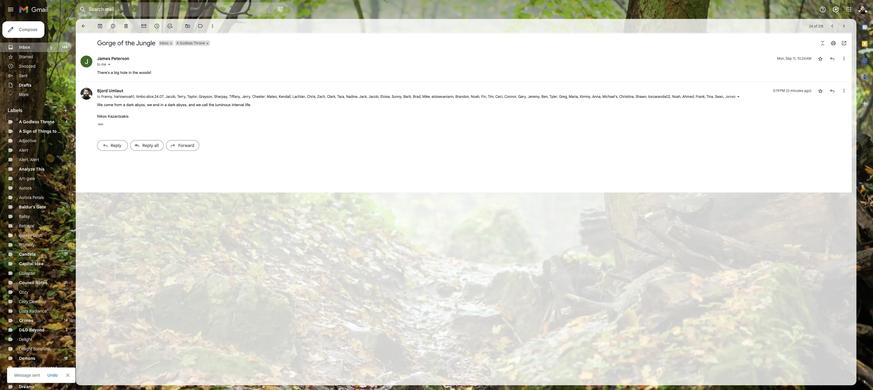 Task type: locate. For each thing, give the bounding box(es) containing it.
timbo.slice.24.07
[[136, 94, 164, 99]]

31 , from the left
[[494, 94, 495, 99]]

minutes
[[791, 88, 804, 93]]

labels heading
[[8, 108, 63, 114]]

0 horizontal spatial of
[[33, 129, 37, 134]]

1 horizontal spatial in
[[161, 103, 164, 107]]

not starred checkbox right ago)
[[818, 88, 824, 94]]

sent link
[[19, 73, 28, 79]]

godless up 'sign'
[[23, 119, 39, 125]]

aurora petals link
[[19, 195, 44, 201]]

godless
[[180, 41, 193, 45], [23, 119, 39, 125]]

3 cozy from the top
[[19, 309, 28, 314]]

1 vertical spatial alert
[[30, 157, 39, 163]]

tab list
[[857, 19, 874, 369]]

dewdrop up message sent at the left
[[19, 366, 36, 371]]

1 noah from the left
[[471, 94, 480, 99]]

1 21 from the top
[[64, 252, 68, 257]]

a left 'sign'
[[19, 129, 22, 134]]

a right 'there's'
[[111, 71, 113, 75]]

1 reply from the left
[[111, 143, 122, 148]]

29 , from the left
[[480, 94, 481, 99]]

1 vertical spatial to
[[97, 94, 100, 99]]

alert
[[19, 148, 28, 153], [30, 157, 39, 163]]

1 cozy from the top
[[19, 290, 28, 295]]

1 vertical spatial 21
[[64, 281, 68, 285]]

a godless throne down labels heading
[[19, 119, 55, 125]]

1 vertical spatial a godless throne
[[19, 119, 55, 125]]

to left come
[[52, 129, 57, 134]]

1 delight from the top
[[19, 337, 32, 343]]

1 horizontal spatial we
[[196, 103, 201, 107]]

3 1 from the top
[[66, 205, 68, 209]]

1 horizontal spatial abyss,
[[177, 103, 188, 107]]

baldur's gate link
[[19, 205, 46, 210]]

2 cozy from the top
[[19, 299, 28, 305]]

0 vertical spatial james
[[97, 56, 110, 61]]

0 horizontal spatial inbox
[[19, 45, 30, 50]]

0 horizontal spatial a godless throne
[[19, 119, 55, 125]]

0 horizontal spatial noah
[[471, 94, 480, 99]]

a for 1
[[19, 129, 22, 134]]

8 , from the left
[[228, 94, 229, 99]]

in right 'big hole' at the top of page
[[129, 71, 132, 75]]

luminous
[[215, 103, 231, 107]]

to down the bjord
[[97, 94, 100, 99]]

cozy
[[19, 290, 28, 295], [19, 299, 28, 305], [19, 309, 28, 314]]

14 , from the left
[[305, 94, 306, 99]]

the left woods!
[[133, 71, 138, 75]]

1 horizontal spatial inbox
[[160, 41, 169, 45]]

inbox button
[[159, 41, 169, 46]]

39 , from the left
[[578, 94, 579, 99]]

5 , from the left
[[186, 94, 187, 99]]

2 dark from the left
[[168, 103, 175, 107]]

1 vertical spatial dewdrop
[[19, 366, 36, 371]]

candela link
[[19, 252, 36, 257]]

1 horizontal spatial a godless throne
[[177, 41, 205, 45]]

1 for analyze this
[[66, 167, 68, 172]]

0 vertical spatial in
[[129, 71, 132, 75]]

undo alert
[[45, 371, 60, 381]]

godless down move to icon
[[180, 41, 193, 45]]

dewdrop up radiance
[[29, 299, 46, 305]]

0 vertical spatial of
[[815, 24, 818, 28]]

0 vertical spatial cozy
[[19, 290, 28, 295]]

6 , from the left
[[197, 94, 198, 99]]

time
[[58, 375, 67, 381]]

mon, sep 11, 10:24 am
[[778, 56, 812, 61]]

inbox down add to tasks 'image'
[[160, 41, 169, 45]]

throne
[[194, 41, 205, 45], [40, 119, 55, 125]]

5 1 from the top
[[66, 385, 68, 390]]

jacob up we come from a dark abyss, we end in a dark abyss, and we call the luminous interval life.
[[166, 94, 176, 99]]

umlaut
[[109, 88, 123, 93]]

abyss, down timbo.slice.24.07
[[135, 103, 146, 107]]

0 horizontal spatial in
[[129, 71, 132, 75]]

throne for a godless throne button
[[194, 41, 205, 45]]

2 jacob from the left
[[369, 94, 379, 99]]

21 for candela
[[64, 252, 68, 257]]

reply for reply
[[111, 143, 122, 148]]

None search field
[[76, 2, 289, 17]]

a godless throne for a godless throne link
[[19, 119, 55, 125]]

capital idea link
[[19, 262, 43, 267]]

dark down harlownoah1
[[126, 103, 134, 107]]

a godless throne down move to icon
[[177, 41, 205, 45]]

2 reply from the left
[[142, 143, 153, 148]]

2 1 from the top
[[66, 167, 68, 172]]

1 down '4'
[[66, 129, 68, 134]]

1 vertical spatial james
[[726, 94, 736, 99]]

0 horizontal spatial throne
[[40, 119, 55, 125]]

godless inside labels navigation
[[23, 119, 39, 125]]

0 vertical spatial not starred checkbox
[[818, 56, 824, 62]]

message
[[14, 373, 31, 379]]

1 for baldur's gate
[[66, 205, 68, 209]]

snoozed link
[[19, 64, 35, 69]]

d&d beyond
[[19, 328, 44, 333]]

a godless throne inside button
[[177, 41, 205, 45]]

1 horizontal spatial of
[[117, 39, 124, 47]]

27 , from the left
[[454, 94, 455, 99]]

james left show details icon
[[726, 94, 736, 99]]

brandon
[[456, 94, 470, 99]]

4 1 from the top
[[66, 262, 68, 266]]

main menu image
[[7, 6, 14, 13]]

zach
[[318, 94, 326, 99]]

brutality
[[19, 243, 35, 248]]

alert up 'alert,'
[[19, 148, 28, 153]]

0 horizontal spatial reply
[[111, 143, 122, 148]]

adjective link
[[19, 138, 36, 144]]

1 vertical spatial of
[[117, 39, 124, 47]]

the right call
[[209, 103, 214, 107]]

1 horizontal spatial james
[[726, 94, 736, 99]]

1 vertical spatial a
[[19, 119, 22, 125]]

28 , from the left
[[470, 94, 470, 99]]

2 horizontal spatial a
[[165, 103, 167, 107]]

a
[[177, 41, 179, 45], [19, 119, 22, 125], [19, 129, 22, 134]]

end
[[153, 103, 160, 107]]

reply left all
[[142, 143, 153, 148]]

delight
[[19, 337, 32, 343], [19, 347, 32, 352]]

archive image
[[97, 23, 103, 29]]

delight down delight link at the left bottom
[[19, 347, 32, 352]]

franny
[[101, 94, 112, 99]]

cozy up crimes
[[19, 309, 28, 314]]

list containing james peterson
[[76, 50, 848, 156]]

of right gorge
[[117, 39, 124, 47]]

sunshine
[[33, 347, 50, 352]]

delight sunshine link
[[19, 347, 50, 352]]

1 vertical spatial delight
[[19, 347, 32, 352]]

1
[[66, 129, 68, 134], [66, 167, 68, 172], [66, 205, 68, 209], [66, 262, 68, 266], [66, 385, 68, 390]]

life.
[[245, 103, 251, 107]]

6
[[66, 83, 68, 87]]

ahmed
[[683, 94, 695, 99]]

sent
[[19, 73, 28, 79]]

1 1 from the top
[[66, 129, 68, 134]]

1 right this on the left top
[[66, 167, 68, 172]]

of for 24
[[815, 24, 818, 28]]

0 vertical spatial throne
[[194, 41, 205, 45]]

cozy down council
[[19, 290, 28, 295]]

26 , from the left
[[430, 94, 431, 99]]

there's
[[97, 71, 110, 75]]

labels
[[8, 108, 22, 114]]

of
[[815, 24, 818, 28], [117, 39, 124, 47], [33, 129, 37, 134]]

1 right "gate"
[[66, 205, 68, 209]]

dark right 'end'
[[168, 103, 175, 107]]

in right 'end'
[[161, 103, 164, 107]]

not starred checkbox for umlaut
[[818, 88, 824, 94]]

1 horizontal spatial alert
[[30, 157, 39, 163]]

abyss, down terry
[[177, 103, 188, 107]]

cozy down cozy link at the left of page
[[19, 299, 28, 305]]

4
[[65, 120, 68, 124]]

0 vertical spatial godless
[[180, 41, 193, 45]]

message sent
[[14, 373, 40, 379]]

throne for a godless throne link
[[40, 119, 55, 125]]

back to inbox image
[[81, 23, 87, 29]]

a inside button
[[177, 41, 179, 45]]

1 for capital idea
[[66, 262, 68, 266]]

throne inside button
[[194, 41, 205, 45]]

20 , from the left
[[367, 94, 368, 99]]

labels navigation
[[0, 19, 76, 391]]

1 right the idea at the bottom
[[66, 262, 68, 266]]

lachlan
[[293, 94, 305, 99]]

cozy dewdrop
[[19, 299, 46, 305]]

2 vertical spatial a
[[19, 129, 22, 134]]

1 vertical spatial godless
[[23, 119, 39, 125]]

0 horizontal spatial godless
[[23, 119, 39, 125]]

3 , from the left
[[164, 94, 165, 99]]

tim
[[488, 94, 494, 99]]

43 , from the left
[[634, 94, 635, 99]]

a godless throne inside labels navigation
[[19, 119, 55, 125]]

2 21 from the top
[[64, 281, 68, 285]]

0 vertical spatial dewdrop
[[29, 299, 46, 305]]

0 vertical spatial delight
[[19, 337, 32, 343]]

1 for a sign of things to come
[[66, 129, 68, 134]]

inbox link
[[19, 45, 30, 50]]

a godless throne
[[177, 41, 205, 45], [19, 119, 55, 125]]

throne down the labels 'icon'
[[194, 41, 205, 45]]

jerry
[[242, 94, 251, 99]]

1 for dreams
[[66, 385, 68, 390]]

james up me
[[97, 56, 110, 61]]

alert up analyze this
[[30, 157, 39, 163]]

inbox for 'inbox' link
[[19, 45, 30, 50]]

inbox up starred 'link'
[[19, 45, 30, 50]]

come
[[58, 129, 69, 134]]

alert
[[7, 14, 864, 384]]

dreams link
[[19, 385, 34, 390]]

abyss,
[[135, 103, 146, 107], [177, 103, 188, 107]]

a right inbox button at the top of the page
[[177, 41, 179, 45]]

40 , from the left
[[591, 94, 592, 99]]

all
[[154, 143, 159, 148]]

inbox inside button
[[160, 41, 169, 45]]

2 vertical spatial of
[[33, 129, 37, 134]]

jacob right jack at the left top of the page
[[369, 94, 379, 99]]

reply down kazantzakis
[[111, 143, 122, 148]]

18 , from the left
[[345, 94, 345, 99]]

big hole
[[114, 71, 128, 75]]

1 horizontal spatial throne
[[194, 41, 205, 45]]

0 horizontal spatial james
[[97, 56, 110, 61]]

1 horizontal spatial dark
[[168, 103, 175, 107]]

0 horizontal spatial a
[[111, 71, 113, 75]]

crimes
[[19, 318, 33, 324]]

2 horizontal spatial of
[[815, 24, 818, 28]]

tiffany
[[229, 94, 240, 99]]

not starred image
[[818, 88, 824, 94]]

30 , from the left
[[486, 94, 487, 99]]

0 horizontal spatial jacob
[[166, 94, 176, 99]]

48 , from the left
[[705, 94, 706, 99]]

mark as unread image
[[141, 23, 147, 29]]

1 jacob from the left
[[166, 94, 176, 99]]

0 horizontal spatial dark
[[126, 103, 134, 107]]

24 , from the left
[[411, 94, 412, 99]]

1 vertical spatial in
[[161, 103, 164, 107]]

a godless throne for a godless throne button
[[177, 41, 205, 45]]

analyze this
[[19, 167, 45, 172]]

throne up the things
[[40, 119, 55, 125]]

to me
[[97, 62, 106, 67]]

1 dark from the left
[[126, 103, 134, 107]]

a right from
[[123, 103, 125, 107]]

of right 24
[[815, 24, 818, 28]]

23 , from the left
[[402, 94, 403, 99]]

49 , from the left
[[714, 94, 715, 99]]

we
[[147, 103, 152, 107], [196, 103, 201, 107]]

gorge
[[97, 39, 116, 47]]

1 vertical spatial throne
[[40, 119, 55, 125]]

gorge of the jungle
[[97, 39, 156, 47]]

christina
[[620, 94, 634, 99]]

the left jungle
[[125, 39, 135, 47]]

2 vertical spatial cozy
[[19, 309, 28, 314]]

we left call
[[196, 103, 201, 107]]

2 noah from the left
[[673, 94, 681, 99]]

petals
[[33, 195, 44, 201]]

alert containing message sent
[[7, 14, 864, 384]]

5:19 pm
[[774, 88, 786, 93]]

0 vertical spatial the
[[125, 39, 135, 47]]

list
[[76, 50, 848, 156]]

reply all link
[[130, 140, 164, 151]]

noah left fin
[[471, 94, 480, 99]]

james
[[97, 56, 110, 61], [726, 94, 736, 99]]

0 vertical spatial 21
[[64, 252, 68, 257]]

1 not starred checkbox from the top
[[818, 56, 824, 62]]

idea
[[35, 262, 43, 267]]

1 horizontal spatial godless
[[180, 41, 193, 45]]

a for 4
[[19, 119, 22, 125]]

1 vertical spatial aurora
[[19, 195, 32, 201]]

capital idea
[[19, 262, 43, 267]]

council notes link
[[19, 281, 47, 286]]

art-
[[19, 176, 27, 182]]

aurora down aurora link
[[19, 195, 32, 201]]

godless inside button
[[180, 41, 193, 45]]

25
[[64, 376, 68, 380]]

delight down d&d
[[19, 337, 32, 343]]

(0
[[787, 88, 790, 93]]

to left me
[[97, 62, 100, 67]]

inbox inside labels navigation
[[19, 45, 30, 50]]

Not starred checkbox
[[818, 56, 824, 62], [818, 88, 824, 94]]

michael's
[[603, 94, 618, 99]]

a right 'end'
[[165, 103, 167, 107]]

1 down 25
[[66, 385, 68, 390]]

of right 'sign'
[[33, 129, 37, 134]]

a down labels
[[19, 119, 22, 125]]

enchanted
[[37, 366, 57, 371]]

more
[[19, 92, 29, 97]]

2 vertical spatial the
[[209, 103, 214, 107]]

not starred checkbox right 10:24 am
[[818, 56, 824, 62]]

2 abyss, from the left
[[177, 103, 188, 107]]

2 delight from the top
[[19, 347, 32, 352]]

bjord umlaut
[[97, 88, 123, 93]]

2 not starred checkbox from the top
[[818, 88, 824, 94]]

terry
[[177, 94, 186, 99]]

1 horizontal spatial reply
[[142, 143, 153, 148]]

1 aurora from the top
[[19, 186, 32, 191]]

noah left ahmed
[[673, 94, 681, 99]]

barb
[[404, 94, 411, 99]]

2 vertical spatial to
[[52, 129, 57, 134]]

report spam image
[[110, 23, 116, 29]]

0 horizontal spatial we
[[147, 103, 152, 107]]

cozy for cozy radiance
[[19, 309, 28, 314]]

0 vertical spatial a
[[177, 41, 179, 45]]

aurora petals
[[19, 195, 44, 201]]

44 , from the left
[[647, 94, 648, 99]]

inbox for inbox button at the top of the page
[[160, 41, 169, 45]]

gate
[[27, 176, 35, 182]]

0 horizontal spatial abyss,
[[135, 103, 146, 107]]

37 , from the left
[[558, 94, 559, 99]]

1 vertical spatial cozy
[[19, 299, 28, 305]]

jacob
[[166, 94, 176, 99], [369, 94, 379, 99]]

delete image
[[123, 23, 129, 29]]

show trimmed content image
[[97, 123, 104, 126]]

36 , from the left
[[548, 94, 549, 99]]

10:24 am
[[798, 56, 812, 61]]

gary
[[519, 94, 526, 99]]

throne inside labels navigation
[[40, 119, 55, 125]]

1 vertical spatial not starred checkbox
[[818, 88, 824, 94]]

compose
[[19, 27, 37, 32]]

0 vertical spatial alert
[[19, 148, 28, 153]]

we left 'end'
[[147, 103, 152, 107]]

2 aurora from the top
[[19, 195, 32, 201]]

0 vertical spatial to
[[97, 62, 100, 67]]

1 horizontal spatial noah
[[673, 94, 681, 99]]

d&d beyond link
[[19, 328, 44, 333]]

aurora down art-gate
[[19, 186, 32, 191]]

0 vertical spatial a godless throne
[[177, 41, 205, 45]]

0 vertical spatial aurora
[[19, 186, 32, 191]]

more image
[[210, 23, 216, 29]]

7 , from the left
[[212, 94, 213, 99]]

breeze lush
[[19, 233, 42, 238]]

1 horizontal spatial jacob
[[369, 94, 379, 99]]

of inside labels navigation
[[33, 129, 37, 134]]



Task type: describe. For each thing, give the bounding box(es) containing it.
218
[[819, 24, 824, 28]]

brutality link
[[19, 243, 35, 248]]

delight link
[[19, 337, 32, 343]]

0 horizontal spatial alert
[[19, 148, 28, 153]]

ballsy link
[[19, 214, 30, 220]]

shawn
[[636, 94, 647, 99]]

adjective
[[19, 138, 36, 144]]

toroaranda02
[[649, 94, 671, 99]]

snoozed
[[19, 64, 35, 69]]

25 , from the left
[[421, 94, 422, 99]]

me
[[101, 62, 106, 67]]

ballsy
[[19, 214, 30, 220]]

advanced search options image
[[275, 3, 287, 15]]

9 , from the left
[[240, 94, 241, 99]]

cozy link
[[19, 290, 28, 295]]

of for gorge
[[117, 39, 124, 47]]

5:19 pm (0 minutes ago) cell
[[774, 88, 812, 94]]

alert, alert link
[[19, 157, 39, 163]]

woods!
[[139, 71, 151, 75]]

there's a big hole in the woods!
[[97, 71, 151, 75]]

dogs manipulating time
[[19, 375, 67, 381]]

tina
[[707, 94, 714, 99]]

starred
[[19, 54, 33, 60]]

not starred checkbox for peterson
[[818, 56, 824, 62]]

22 , from the left
[[390, 94, 391, 99]]

baldur's gate
[[19, 205, 46, 210]]

1 , from the left
[[112, 94, 113, 99]]

Search mail text field
[[89, 7, 261, 12]]

labels image
[[198, 23, 204, 29]]

2 we from the left
[[196, 103, 201, 107]]

settings image
[[833, 6, 840, 13]]

10 , from the left
[[251, 94, 252, 99]]

34 , from the left
[[526, 94, 527, 99]]

aurora for aurora link
[[19, 186, 32, 191]]

42 , from the left
[[618, 94, 619, 99]]

capital
[[19, 262, 33, 267]]

a sign of things to come link
[[19, 129, 69, 134]]

21 , from the left
[[379, 94, 380, 99]]

to inside labels navigation
[[52, 129, 57, 134]]

newer image
[[830, 23, 836, 29]]

dewdrop enchanted
[[19, 366, 57, 371]]

add to tasks image
[[167, 23, 173, 29]]

3
[[66, 328, 68, 333]]

move to image
[[185, 23, 191, 29]]

godless for a godless throne button
[[180, 41, 193, 45]]

snooze image
[[154, 23, 160, 29]]

demons
[[19, 356, 35, 362]]

manipulating
[[30, 375, 57, 381]]

47 , from the left
[[695, 94, 696, 99]]

45 , from the left
[[671, 94, 672, 99]]

4 , from the left
[[176, 94, 176, 99]]

aurora for aurora petals
[[19, 195, 32, 201]]

cozy for cozy link at the left of page
[[19, 290, 28, 295]]

21 for council notes
[[64, 281, 68, 285]]

alert link
[[19, 148, 28, 153]]

148
[[62, 45, 68, 49]]

betrayal
[[19, 224, 34, 229]]

17 , from the left
[[336, 94, 337, 99]]

grayson
[[199, 94, 212, 99]]

older image
[[842, 23, 848, 29]]

frank
[[696, 94, 705, 99]]

james peterson
[[97, 56, 129, 61]]

betrayal link
[[19, 224, 34, 229]]

24
[[810, 24, 814, 28]]

support image
[[820, 6, 827, 13]]

delight for delight link at the left bottom
[[19, 337, 32, 343]]

show details image
[[108, 63, 111, 66]]

46 , from the left
[[681, 94, 682, 99]]

13 , from the left
[[291, 94, 292, 99]]

gate
[[36, 205, 46, 210]]

to franny , harlownoah1 , timbo.slice.24.07 , jacob , terry , taylor , grayson , sharpay , tiffany , jerry , chester , mateo , kendall , lachlan , chris , zach , clark , tara , nadine , jack , jacob , eloise , sunny , barb , brad , mike , eloisevaniann , brandon , noah , fin , tim , ceci , connor , gary , jeremy , ben , tyler , greg , maria , ximmy , anna , michael's , christina , shawn , toroaranda02 , noah , ahmed , frank , tina , sean , james
[[97, 94, 736, 99]]

sean
[[716, 94, 724, 99]]

1 we from the left
[[147, 103, 152, 107]]

35 , from the left
[[540, 94, 541, 99]]

come
[[104, 103, 113, 107]]

compose button
[[2, 21, 45, 38]]

chris
[[307, 94, 316, 99]]

dogs manipulating time link
[[19, 375, 67, 381]]

reply for reply all
[[142, 143, 153, 148]]

show details image
[[737, 95, 741, 98]]

18
[[64, 357, 68, 361]]

41 , from the left
[[601, 94, 602, 99]]

sign
[[23, 129, 32, 134]]

radiance
[[29, 309, 47, 314]]

cozy radiance
[[19, 309, 47, 314]]

1 abyss, from the left
[[135, 103, 146, 107]]

mateo
[[267, 94, 277, 99]]

collapse link
[[19, 271, 35, 276]]

mon, sep 11, 10:24 am cell
[[778, 56, 812, 62]]

council notes
[[19, 281, 47, 286]]

search mail image
[[78, 4, 88, 15]]

demons link
[[19, 356, 35, 362]]

starred link
[[19, 54, 33, 60]]

gmail image
[[19, 4, 51, 15]]

50 , from the left
[[724, 94, 725, 99]]

notes
[[35, 281, 47, 286]]

sep
[[786, 56, 793, 61]]

to for to franny , harlownoah1 , timbo.slice.24.07 , jacob , terry , taylor , grayson , sharpay , tiffany , jerry , chester , mateo , kendall , lachlan , chris , zach , clark , tara , nadine , jack , jacob , eloise , sunny , barb , brad , mike , eloisevaniann , brandon , noah , fin , tim , ceci , connor , gary , jeremy , ben , tyler , greg , maria , ximmy , anna , michael's , christina , shawn , toroaranda02 , noah , ahmed , frank , tina , sean , james
[[97, 94, 100, 99]]

sharpay
[[214, 94, 228, 99]]

12 , from the left
[[277, 94, 278, 99]]

38 , from the left
[[568, 94, 568, 99]]

11 , from the left
[[265, 94, 266, 99]]

breeze lush link
[[19, 233, 42, 238]]

greg
[[560, 94, 568, 99]]

ximmy
[[580, 94, 591, 99]]

reply link
[[97, 140, 128, 151]]

cozy radiance link
[[19, 309, 47, 314]]

drafts
[[19, 83, 31, 88]]

16 , from the left
[[326, 94, 326, 99]]

this
[[36, 167, 45, 172]]

33 , from the left
[[517, 94, 518, 99]]

clark
[[327, 94, 336, 99]]

alert, alert
[[19, 157, 39, 163]]

cozy for cozy dewdrop
[[19, 299, 28, 305]]

1 horizontal spatial a
[[123, 103, 125, 107]]

chester
[[252, 94, 265, 99]]

godless for a godless throne link
[[23, 119, 39, 125]]

peterson
[[111, 56, 129, 61]]

collapse
[[19, 271, 35, 276]]

interval
[[232, 103, 244, 107]]

reply all
[[142, 143, 159, 148]]

from
[[114, 103, 122, 107]]

19 , from the left
[[358, 94, 359, 99]]

2 , from the left
[[134, 94, 135, 99]]

ceci
[[496, 94, 503, 99]]

11,
[[794, 56, 797, 61]]

15 , from the left
[[316, 94, 317, 99]]

crimes link
[[19, 318, 33, 324]]

mike
[[423, 94, 430, 99]]

not starred image
[[818, 56, 824, 62]]

32 , from the left
[[503, 94, 504, 99]]

art-gate link
[[19, 176, 35, 182]]

jungle
[[136, 39, 156, 47]]

kazantzakis
[[108, 114, 129, 119]]

things
[[38, 129, 51, 134]]

d&d
[[19, 328, 28, 333]]

to for to me
[[97, 62, 100, 67]]

delight for delight sunshine
[[19, 347, 32, 352]]

beyond
[[29, 328, 44, 333]]

1 vertical spatial the
[[133, 71, 138, 75]]

delight sunshine
[[19, 347, 50, 352]]



Task type: vqa. For each thing, say whether or not it's contained in the screenshot.
'Sep' associated with 2nd important according to google magic. "switch"
no



